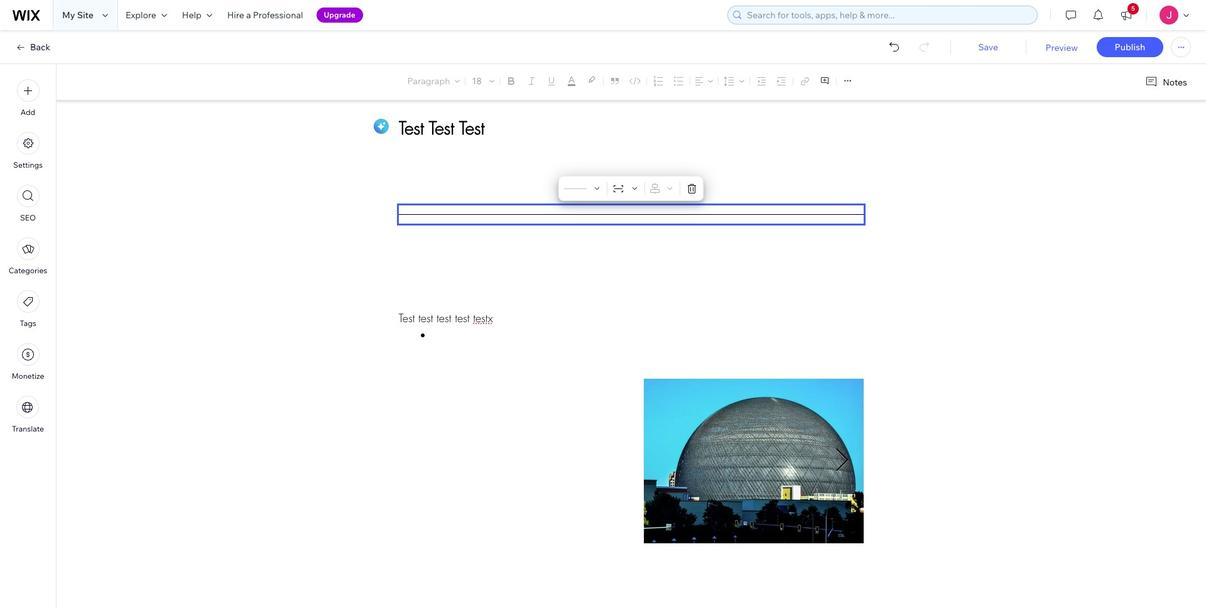 Task type: describe. For each thing, give the bounding box(es) containing it.
save button
[[963, 41, 1014, 53]]

add
[[21, 107, 35, 117]]

upgrade
[[324, 10, 356, 19]]

paragraph
[[408, 75, 450, 87]]

a
[[246, 9, 251, 21]]

publish button
[[1097, 37, 1164, 57]]

hire a professional link
[[220, 0, 311, 30]]

monetize button
[[12, 343, 44, 381]]

translate button
[[12, 396, 44, 434]]

settings
[[13, 160, 43, 170]]

my site
[[62, 9, 94, 21]]

categories button
[[9, 238, 47, 275]]

add button
[[17, 79, 39, 117]]

hire a professional
[[227, 9, 303, 21]]

professional
[[253, 9, 303, 21]]

my
[[62, 9, 75, 21]]

Add a Catchy Title text field
[[399, 116, 850, 140]]

preview
[[1046, 42, 1079, 53]]

Search for tools, apps, help & more... field
[[744, 6, 1034, 24]]

back
[[30, 41, 50, 53]]

help
[[182, 9, 202, 21]]

preview button
[[1046, 42, 1079, 53]]

paragraph button
[[405, 72, 463, 90]]

notes button
[[1141, 74, 1192, 91]]

seo button
[[17, 185, 39, 223]]

tags
[[20, 319, 36, 328]]

5 button
[[1113, 0, 1141, 30]]

1 test from the left
[[419, 311, 433, 326]]



Task type: locate. For each thing, give the bounding box(es) containing it.
save
[[979, 41, 999, 53]]

5
[[1132, 4, 1136, 13]]

test
[[399, 311, 415, 326]]

translate
[[12, 424, 44, 434]]

publish
[[1115, 41, 1146, 53]]

categories
[[9, 266, 47, 275]]

menu containing add
[[0, 72, 56, 441]]

settings button
[[13, 132, 43, 170]]

monetize
[[12, 371, 44, 381]]

upgrade button
[[317, 8, 363, 23]]

testx
[[473, 311, 493, 326]]

back button
[[15, 41, 50, 53]]

2 test from the left
[[437, 311, 452, 326]]

seo
[[20, 213, 36, 223]]

test
[[419, 311, 433, 326], [437, 311, 452, 326], [455, 311, 470, 326]]

0 horizontal spatial test
[[419, 311, 433, 326]]

notes
[[1164, 76, 1188, 88]]

menu
[[0, 72, 56, 441]]

explore
[[126, 9, 156, 21]]

tags button
[[17, 290, 39, 328]]

test test test test testx
[[399, 311, 493, 326]]

3 test from the left
[[455, 311, 470, 326]]

hire
[[227, 9, 244, 21]]

2 horizontal spatial test
[[455, 311, 470, 326]]

help button
[[175, 0, 220, 30]]

1 horizontal spatial test
[[437, 311, 452, 326]]

site
[[77, 9, 94, 21]]



Task type: vqa. For each thing, say whether or not it's contained in the screenshot.
designs.
no



